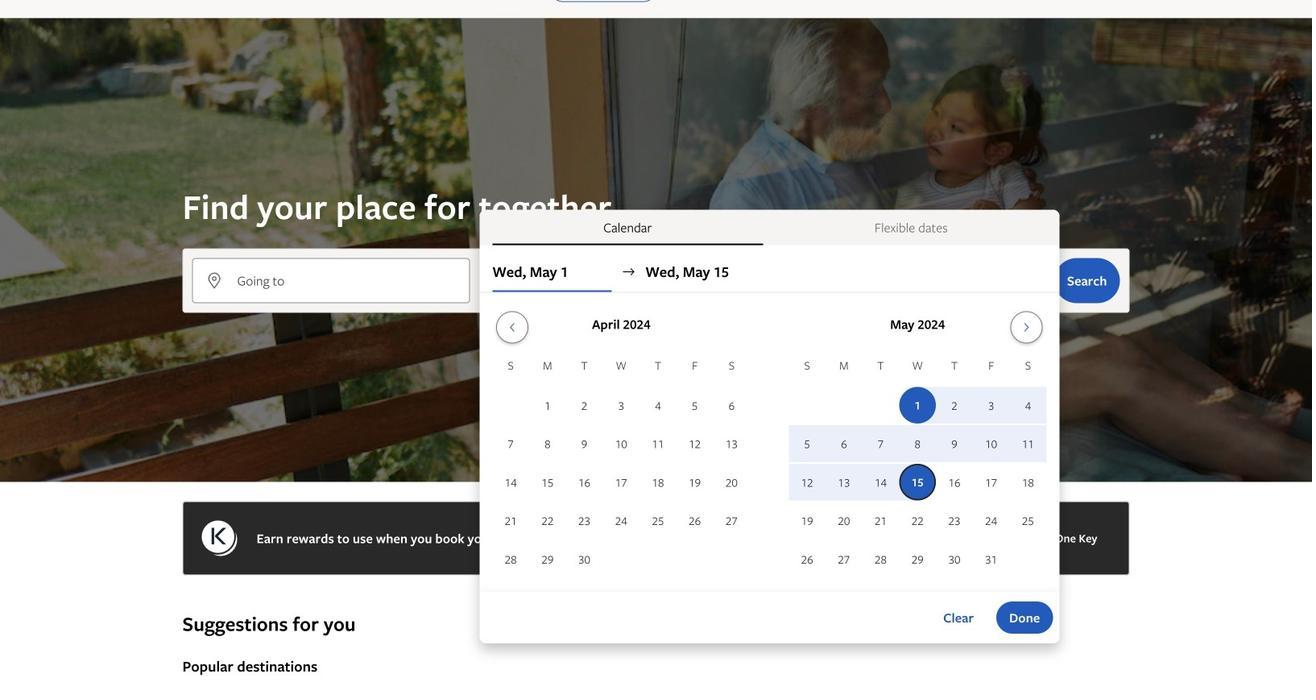 Task type: locate. For each thing, give the bounding box(es) containing it.
wizard region
[[0, 18, 1313, 644]]

may 2024 element
[[789, 357, 1047, 580]]

tab list
[[480, 210, 1060, 245]]

application inside wizard region
[[493, 305, 1047, 580]]

tab list inside wizard region
[[480, 210, 1060, 245]]

main content
[[0, 18, 1313, 683]]

application
[[493, 305, 1047, 580]]

april 2024 element
[[493, 357, 750, 580]]

recently viewed region
[[173, 585, 1140, 611]]



Task type: describe. For each thing, give the bounding box(es) containing it.
directional image
[[622, 265, 636, 279]]

previous month image
[[503, 321, 522, 334]]

next month image
[[1018, 321, 1037, 334]]



Task type: vqa. For each thing, say whether or not it's contained in the screenshot.
april 2024 Element
yes



